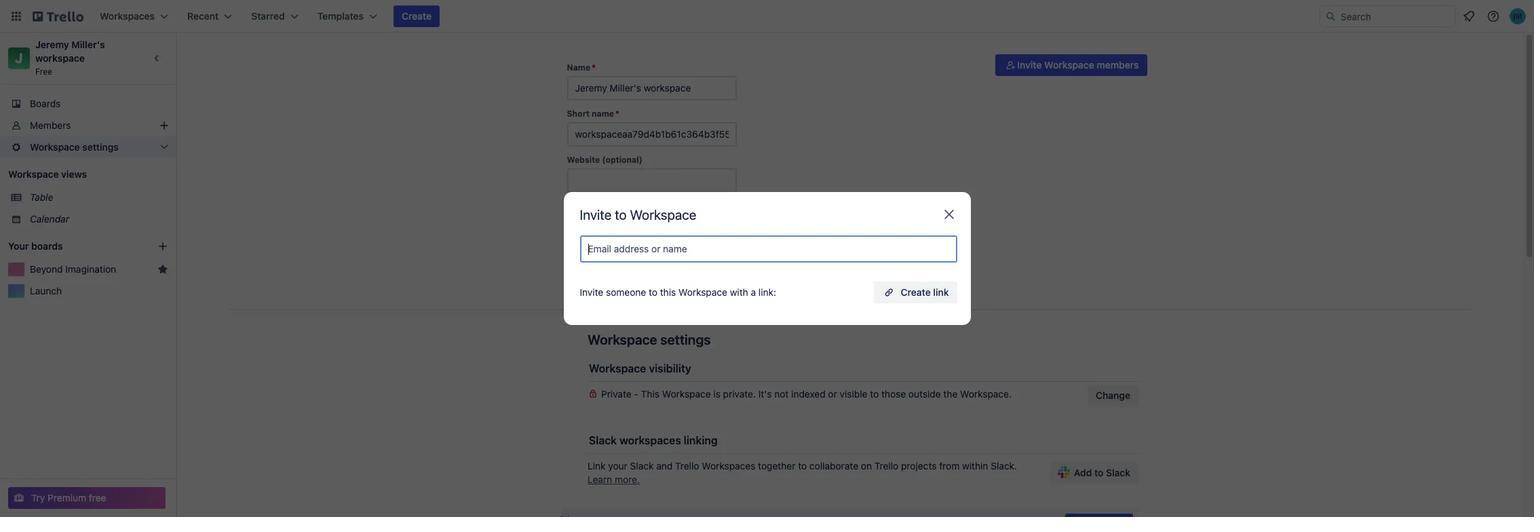 Task type: locate. For each thing, give the bounding box(es) containing it.
link
[[588, 460, 606, 472]]

together
[[758, 460, 796, 472]]

members
[[1097, 59, 1139, 71]]

1 vertical spatial (optional)
[[616, 201, 657, 211]]

your boards with 2 items element
[[8, 238, 137, 254]]

0 vertical spatial create
[[402, 10, 432, 22]]

launch link
[[30, 284, 168, 298]]

1 horizontal spatial trello
[[874, 460, 899, 472]]

close image
[[941, 206, 957, 222]]

workspace left members
[[1044, 59, 1094, 71]]

j
[[15, 50, 23, 66]]

1 vertical spatial invite
[[580, 207, 612, 223]]

create inside button
[[402, 10, 432, 22]]

to inside link your slack and trello workspaces together to collaborate on trello projects from within slack. learn more.
[[798, 460, 807, 472]]

short name *
[[567, 109, 619, 119]]

jeremy
[[35, 39, 69, 50]]

trello right on
[[874, 460, 899, 472]]

imagination
[[65, 263, 116, 275]]

1 horizontal spatial slack
[[630, 460, 654, 472]]

0 vertical spatial invite
[[1017, 59, 1042, 71]]

0 horizontal spatial *
[[592, 62, 596, 73]]

boards link
[[0, 93, 176, 115]]

add to slack link
[[1050, 462, 1139, 484]]

trello
[[675, 460, 699, 472], [874, 460, 899, 472]]

None text field
[[567, 122, 737, 147], [567, 168, 737, 193], [567, 122, 737, 147], [567, 168, 737, 193]]

add to slack
[[1074, 467, 1130, 478]]

workspace
[[1044, 59, 1094, 71], [8, 168, 59, 180], [630, 207, 696, 223], [679, 286, 727, 298], [588, 332, 657, 347], [589, 362, 646, 375], [662, 388, 711, 400]]

save
[[575, 265, 597, 277]]

add
[[1074, 467, 1092, 478]]

(optional) for website (optional)
[[602, 155, 642, 165]]

link your slack and trello workspaces together to collaborate on trello projects from within slack. learn more.
[[588, 460, 1017, 485]]

None text field
[[567, 76, 737, 100], [567, 214, 737, 252], [567, 76, 737, 100], [567, 214, 737, 252]]

create for create
[[402, 10, 432, 22]]

0 horizontal spatial trello
[[675, 460, 699, 472]]

slack right add
[[1106, 467, 1130, 478]]

2 vertical spatial invite
[[580, 286, 603, 298]]

(optional)
[[602, 155, 642, 165], [616, 201, 657, 211]]

members
[[30, 119, 71, 131]]

invite
[[1017, 59, 1042, 71], [580, 207, 612, 223], [580, 286, 603, 298]]

miller's
[[71, 39, 105, 50]]

free
[[35, 66, 52, 77]]

name
[[567, 62, 590, 73]]

to
[[615, 207, 627, 223], [649, 286, 657, 298], [870, 388, 879, 400], [798, 460, 807, 472], [1094, 467, 1104, 478]]

create button
[[394, 5, 440, 27]]

slack up link
[[589, 434, 617, 446]]

beyond
[[30, 263, 63, 275]]

0 horizontal spatial create
[[402, 10, 432, 22]]

and
[[656, 460, 673, 472]]

more.
[[615, 474, 640, 485]]

name
[[592, 109, 614, 119]]

create
[[402, 10, 432, 22], [901, 286, 931, 298]]

slack for add
[[1106, 467, 1130, 478]]

slack.
[[991, 460, 1017, 472]]

invite workspace members button
[[996, 54, 1147, 76]]

workspace.
[[960, 388, 1012, 400]]

change
[[1096, 389, 1130, 401]]

Email address or name text field
[[588, 240, 954, 259]]

slack inside link your slack and trello workspaces together to collaborate on trello projects from within slack. learn more.
[[630, 460, 654, 472]]

trello right and at the bottom left
[[675, 460, 699, 472]]

your
[[608, 460, 628, 472]]

starred icon image
[[157, 264, 168, 275]]

to right together
[[798, 460, 807, 472]]

create inside button
[[901, 286, 931, 298]]

(optional) right website
[[602, 155, 642, 165]]

to right add
[[1094, 467, 1104, 478]]

(optional) right "description"
[[616, 201, 657, 211]]

Search field
[[1336, 6, 1455, 26]]

is
[[713, 388, 721, 400]]

short
[[567, 109, 590, 119]]

*
[[592, 62, 596, 73], [615, 109, 619, 119]]

boards
[[30, 98, 61, 109]]

2 horizontal spatial slack
[[1106, 467, 1130, 478]]

premium
[[48, 492, 86, 503]]

your
[[8, 240, 29, 252]]

switch to… image
[[9, 9, 23, 23]]

workspace down 'visibility'
[[662, 388, 711, 400]]

link:
[[758, 286, 776, 298]]

workspace views
[[8, 168, 87, 180]]

* right name
[[615, 109, 619, 119]]

those
[[881, 388, 906, 400]]

1 horizontal spatial create
[[901, 286, 931, 298]]

0 vertical spatial (optional)
[[602, 155, 642, 165]]

within
[[962, 460, 988, 472]]

* right the name
[[592, 62, 596, 73]]

slack
[[589, 434, 617, 446], [630, 460, 654, 472], [1106, 467, 1130, 478]]

1 vertical spatial create
[[901, 286, 931, 298]]

invite inside button
[[1017, 59, 1042, 71]]

search image
[[1325, 11, 1336, 22]]

change button
[[1088, 385, 1139, 406]]

someone
[[606, 286, 646, 298]]

1 horizontal spatial *
[[615, 109, 619, 119]]

description
[[567, 201, 614, 211]]

members link
[[0, 115, 176, 136]]

not
[[774, 388, 789, 400]]

settings
[[660, 332, 711, 347]]

slack up more.
[[630, 460, 654, 472]]



Task type: describe. For each thing, give the bounding box(es) containing it.
-
[[634, 388, 638, 400]]

collaborate
[[809, 460, 858, 472]]

workspace inside invite workspace members button
[[1044, 59, 1094, 71]]

this
[[641, 388, 660, 400]]

website
[[567, 155, 600, 165]]

private - this workspace is private. it's not indexed or visible to those outside the workspace.
[[601, 388, 1012, 400]]

or
[[828, 388, 837, 400]]

workspace navigation collapse icon image
[[148, 49, 167, 68]]

slack workspaces linking
[[589, 434, 718, 446]]

views
[[61, 168, 87, 180]]

launch
[[30, 285, 62, 297]]

projects
[[901, 460, 937, 472]]

0 notifications image
[[1461, 8, 1477, 24]]

table link
[[30, 191, 168, 204]]

learn
[[588, 474, 612, 485]]

try
[[31, 492, 45, 503]]

cancel
[[616, 265, 646, 277]]

to left those
[[870, 388, 879, 400]]

beyond imagination
[[30, 263, 116, 275]]

j link
[[8, 47, 30, 69]]

to left this
[[649, 286, 657, 298]]

create link
[[901, 286, 949, 298]]

indexed
[[791, 388, 826, 400]]

on
[[861, 460, 872, 472]]

jeremy miller's workspace link
[[35, 39, 107, 64]]

from
[[939, 460, 960, 472]]

linking
[[684, 434, 718, 446]]

workspace settings
[[588, 332, 711, 347]]

add board image
[[157, 241, 168, 252]]

learn more. link
[[588, 474, 640, 485]]

description (optional)
[[567, 201, 657, 211]]

invite someone to this workspace with a link:
[[580, 286, 776, 298]]

a
[[751, 286, 756, 298]]

this
[[660, 286, 676, 298]]

workspace
[[35, 52, 85, 64]]

private
[[601, 388, 631, 400]]

visibility
[[649, 362, 691, 375]]

try premium free
[[31, 492, 106, 503]]

workspace right this
[[679, 286, 727, 298]]

boards
[[31, 240, 63, 252]]

sparkle image
[[555, 515, 572, 517]]

sm image
[[1004, 58, 1017, 72]]

invite for invite to workspace
[[580, 207, 612, 223]]

(optional) for description (optional)
[[616, 201, 657, 211]]

slack for link
[[630, 460, 654, 472]]

create for create link
[[901, 286, 931, 298]]

2 trello from the left
[[874, 460, 899, 472]]

open information menu image
[[1487, 9, 1500, 23]]

to inside add to slack link
[[1094, 467, 1104, 478]]

invite for invite someone to this workspace with a link:
[[580, 286, 603, 298]]

try premium free button
[[8, 487, 166, 509]]

with
[[730, 286, 748, 298]]

primary element
[[0, 0, 1534, 33]]

jeremy miller (jeremymiller198) image
[[1510, 8, 1526, 24]]

visible
[[840, 388, 867, 400]]

calendar link
[[30, 212, 168, 226]]

cancel button
[[607, 261, 655, 282]]

it's
[[758, 388, 772, 400]]

workspace up workspace visibility
[[588, 332, 657, 347]]

1 trello from the left
[[675, 460, 699, 472]]

link
[[933, 286, 949, 298]]

outside
[[908, 388, 941, 400]]

the
[[943, 388, 958, 400]]

workspace visibility
[[589, 362, 691, 375]]

beyond imagination link
[[30, 263, 152, 276]]

save button
[[567, 261, 605, 282]]

workspace up the table in the left of the page
[[8, 168, 59, 180]]

to right "description"
[[615, 207, 627, 223]]

private.
[[723, 388, 756, 400]]

name *
[[567, 62, 596, 73]]

1 vertical spatial *
[[615, 109, 619, 119]]

invite for invite workspace members
[[1017, 59, 1042, 71]]

free
[[89, 492, 106, 503]]

workspace up private
[[589, 362, 646, 375]]

table
[[30, 191, 53, 203]]

0 vertical spatial *
[[592, 62, 596, 73]]

website (optional)
[[567, 155, 642, 165]]

0 horizontal spatial slack
[[589, 434, 617, 446]]

workspace up cancel at the left bottom
[[630, 207, 696, 223]]

create link button
[[874, 282, 957, 303]]

workspaces
[[702, 460, 755, 472]]

your boards
[[8, 240, 63, 252]]

workspaces
[[620, 434, 681, 446]]

invite to workspace
[[580, 207, 696, 223]]

jeremy miller's workspace free
[[35, 39, 107, 77]]

organizationdetailform element
[[567, 62, 737, 288]]

calendar
[[30, 213, 69, 225]]

invite workspace members
[[1017, 59, 1139, 71]]



Task type: vqa. For each thing, say whether or not it's contained in the screenshot.
Prioritize,
no



